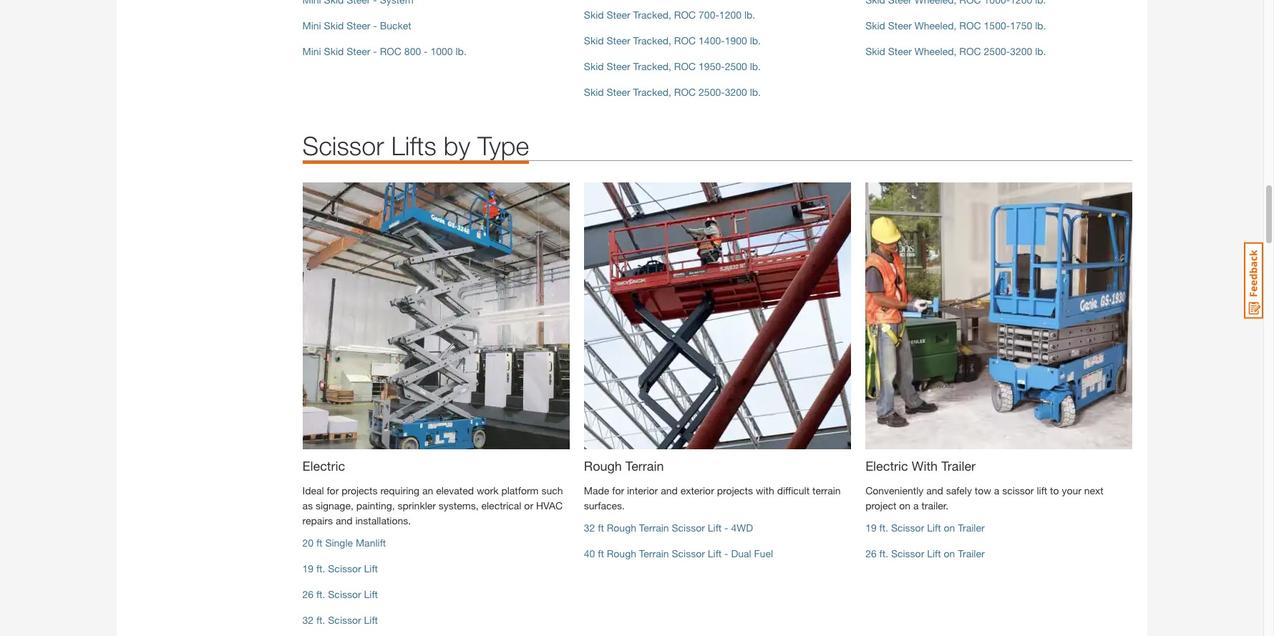 Task type: locate. For each thing, give the bounding box(es) containing it.
1 horizontal spatial 26
[[866, 548, 877, 560]]

lift down trailer.
[[928, 522, 941, 534]]

2 for from the left
[[612, 485, 625, 497]]

on
[[900, 500, 911, 512], [944, 522, 956, 534], [944, 548, 956, 560]]

1 vertical spatial trailer
[[958, 522, 985, 534]]

rough down surfaces.
[[607, 522, 637, 534]]

2 vertical spatial rough
[[607, 548, 637, 560]]

electric with trailer image
[[866, 182, 1133, 450]]

2500-
[[984, 45, 1011, 57], [699, 86, 725, 98]]

40 ft rough terrain scissor lift - dual fuel link
[[584, 548, 773, 560]]

mini skid steer - bucket link
[[303, 19, 412, 31]]

steer
[[607, 8, 631, 21], [347, 19, 371, 31], [889, 19, 912, 31], [607, 34, 631, 46], [347, 45, 371, 57], [889, 45, 912, 57], [607, 60, 631, 72], [607, 86, 631, 98]]

electric image
[[303, 182, 570, 450]]

26 for 26 ft. scissor lift on trailer
[[866, 548, 877, 560]]

2 wheeled, from the top
[[915, 45, 957, 57]]

electric
[[303, 458, 345, 474], [866, 458, 909, 474]]

safely
[[946, 485, 972, 497]]

19 for 19 ft. scissor lift
[[303, 563, 314, 575]]

0 vertical spatial 32
[[584, 522, 595, 534]]

trailer for 19 ft. scissor lift on trailer
[[958, 522, 985, 534]]

tracked, for 1950-
[[633, 60, 672, 72]]

3200 down "1750" at the top of page
[[1011, 45, 1033, 57]]

mini for mini skid steer - bucket
[[303, 19, 321, 31]]

ft. for 26 ft. scissor lift
[[316, 589, 325, 601]]

systems,
[[439, 500, 479, 512]]

1 mini from the top
[[303, 19, 321, 31]]

0 horizontal spatial projects
[[342, 485, 378, 497]]

0 vertical spatial wheeled,
[[915, 19, 957, 31]]

2500- for tracked,
[[699, 86, 725, 98]]

0 horizontal spatial for
[[327, 485, 339, 497]]

feedback link image
[[1245, 242, 1264, 319]]

ideal
[[303, 485, 324, 497]]

- right 800
[[424, 45, 428, 57]]

steer down skid steer wheeled, roc 1500-1750 lb. link
[[889, 45, 912, 57]]

steer down skid steer tracked, roc 1950-2500 lb. link at top
[[607, 86, 631, 98]]

ft.
[[880, 522, 889, 534], [880, 548, 889, 560], [316, 563, 325, 575], [316, 589, 325, 601], [316, 614, 325, 627]]

on down trailer.
[[944, 522, 956, 534]]

projects
[[342, 485, 378, 497], [717, 485, 753, 497]]

- left 4wd
[[725, 522, 729, 534]]

steer down the skid steer tracked, roc 700-1200 lb.
[[607, 34, 631, 46]]

ft right 20
[[316, 537, 323, 549]]

trailer for 26 ft. scissor lift on trailer
[[958, 548, 985, 560]]

skid steer tracked, roc 1400-1900 lb.
[[584, 34, 761, 46]]

electric for electric with trailer
[[866, 458, 909, 474]]

19 down 20
[[303, 563, 314, 575]]

1 horizontal spatial 32
[[584, 522, 595, 534]]

1 wheeled, from the top
[[915, 19, 957, 31]]

roc down skid steer tracked, roc 1950-2500 lb.
[[674, 86, 696, 98]]

electric with trailer
[[866, 458, 976, 474]]

tracked, down skid steer tracked, roc 1950-2500 lb.
[[633, 86, 672, 98]]

1 projects from the left
[[342, 485, 378, 497]]

made
[[584, 485, 610, 497]]

- down mini skid steer - bucket link
[[373, 45, 377, 57]]

26 up the 32 ft. scissor lift
[[303, 589, 314, 601]]

steer up skid steer tracked, roc 1400-1900 lb. link
[[607, 8, 631, 21]]

dual
[[731, 548, 752, 560]]

steer up the skid steer wheeled, roc 2500-3200 lb. on the top right
[[889, 19, 912, 31]]

and right interior
[[661, 485, 678, 497]]

tracked, up skid steer tracked, roc 1400-1900 lb.
[[633, 8, 672, 21]]

trailer.
[[922, 500, 949, 512]]

manlift
[[356, 537, 386, 549]]

on for 26 ft. scissor lift on trailer
[[944, 548, 956, 560]]

for inside made for interior and exterior projects with difficult terrain surfaces.
[[612, 485, 625, 497]]

skid
[[584, 8, 604, 21], [324, 19, 344, 31], [866, 19, 886, 31], [584, 34, 604, 46], [324, 45, 344, 57], [866, 45, 886, 57], [584, 60, 604, 72], [584, 86, 604, 98]]

and down signage,
[[336, 515, 353, 527]]

lift for 32 ft. scissor lift
[[364, 614, 378, 627]]

trailer down "19 ft. scissor lift on trailer"
[[958, 548, 985, 560]]

roc left 1400-
[[674, 34, 696, 46]]

19 ft. scissor lift on trailer
[[866, 522, 985, 534]]

for inside ideal for projects requiring an elevated work platform such as signage, painting, sprinkler systems, electrical or hvac repairs and installations.
[[327, 485, 339, 497]]

1 horizontal spatial projects
[[717, 485, 753, 497]]

lifts
[[391, 130, 437, 161]]

rough terrain
[[584, 458, 664, 474]]

20 ft single manlift
[[303, 537, 386, 549]]

-
[[373, 19, 377, 31], [373, 45, 377, 57], [424, 45, 428, 57], [725, 522, 729, 534], [725, 548, 729, 560]]

terrain
[[626, 458, 664, 474], [639, 522, 669, 534], [639, 548, 669, 560]]

on down the 19 ft. scissor lift on trailer link
[[944, 548, 956, 560]]

19 ft. scissor lift on trailer link
[[866, 522, 985, 534]]

2 vertical spatial on
[[944, 548, 956, 560]]

wheeled,
[[915, 19, 957, 31], [915, 45, 957, 57]]

0 horizontal spatial 19
[[303, 563, 314, 575]]

mini for mini skid steer - roc 800 - 1000 lb.
[[303, 45, 321, 57]]

1 vertical spatial 19
[[303, 563, 314, 575]]

rough terrain image
[[584, 182, 852, 450]]

32 down 26 ft. scissor lift link at the bottom left
[[303, 614, 314, 627]]

steer for skid steer tracked, roc 1950-2500 lb.
[[607, 60, 631, 72]]

2 mini from the top
[[303, 45, 321, 57]]

1 horizontal spatial electric
[[866, 458, 909, 474]]

0 vertical spatial 26
[[866, 548, 877, 560]]

scissor down 20 ft single manlift link
[[328, 563, 361, 575]]

roc left 1950-
[[674, 60, 696, 72]]

2 vertical spatial terrain
[[639, 548, 669, 560]]

a right tow
[[995, 485, 1000, 497]]

rough for 32
[[607, 522, 637, 534]]

trailer
[[942, 458, 976, 474], [958, 522, 985, 534], [958, 548, 985, 560]]

scissor up 26 ft. scissor lift on trailer link
[[892, 522, 925, 534]]

0 vertical spatial 2500-
[[984, 45, 1011, 57]]

terrain down 32 ft rough terrain scissor lift - 4wd link
[[639, 548, 669, 560]]

3 tracked, from the top
[[633, 60, 672, 72]]

1 vertical spatial terrain
[[639, 522, 669, 534]]

ft down surfaces.
[[598, 522, 604, 534]]

skid for skid steer tracked, roc 1950-2500 lb.
[[584, 60, 604, 72]]

for up surfaces.
[[612, 485, 625, 497]]

19 down project
[[866, 522, 877, 534]]

1 electric from the left
[[303, 458, 345, 474]]

ft. for 32 ft. scissor lift
[[316, 614, 325, 627]]

1500-
[[984, 19, 1011, 31]]

lb. for skid steer tracked, roc 700-1200 lb.
[[745, 8, 756, 21]]

1 vertical spatial 32
[[303, 614, 314, 627]]

ft. for 19 ft. scissor lift on trailer
[[880, 522, 889, 534]]

32
[[584, 522, 595, 534], [303, 614, 314, 627]]

single
[[325, 537, 353, 549]]

0 horizontal spatial 2500-
[[699, 86, 725, 98]]

roc left 1500-
[[960, 19, 982, 31]]

projects left with
[[717, 485, 753, 497]]

rough up "made"
[[584, 458, 622, 474]]

0 vertical spatial a
[[995, 485, 1000, 497]]

roc left "700-"
[[674, 8, 696, 21]]

0 vertical spatial mini
[[303, 19, 321, 31]]

- left dual
[[725, 548, 729, 560]]

1 vertical spatial on
[[944, 522, 956, 534]]

steer for skid steer tracked, roc 2500-3200 lb.
[[607, 86, 631, 98]]

and
[[661, 485, 678, 497], [927, 485, 944, 497], [336, 515, 353, 527]]

lift down "19 ft. scissor lift on trailer"
[[928, 548, 941, 560]]

3200
[[1011, 45, 1033, 57], [725, 86, 747, 98]]

elevated
[[436, 485, 474, 497]]

on down conveniently
[[900, 500, 911, 512]]

by
[[444, 130, 471, 161]]

and up trailer.
[[927, 485, 944, 497]]

2 vertical spatial trailer
[[958, 548, 985, 560]]

3200 for skid steer tracked, roc 2500-3200 lb.
[[725, 86, 747, 98]]

skid for skid steer wheeled, roc 1500-1750 lb.
[[866, 19, 886, 31]]

2 tracked, from the top
[[633, 34, 672, 46]]

1 vertical spatial 2500-
[[699, 86, 725, 98]]

steer up mini skid steer - roc 800 - 1000 lb. link
[[347, 19, 371, 31]]

2 projects from the left
[[717, 485, 753, 497]]

0 vertical spatial on
[[900, 500, 911, 512]]

for for rough terrain
[[612, 485, 625, 497]]

steer down mini skid steer - bucket
[[347, 45, 371, 57]]

3200 down '2500'
[[725, 86, 747, 98]]

1 horizontal spatial 19
[[866, 522, 877, 534]]

scissor down 26 ft. scissor lift link at the bottom left
[[328, 614, 361, 627]]

26 down project
[[866, 548, 877, 560]]

with
[[756, 485, 775, 497]]

lift down 26 ft. scissor lift link at the bottom left
[[364, 614, 378, 627]]

wheeled, up the skid steer wheeled, roc 2500-3200 lb. on the top right
[[915, 19, 957, 31]]

and inside ideal for projects requiring an elevated work platform such as signage, painting, sprinkler systems, electrical or hvac repairs and installations.
[[336, 515, 353, 527]]

1 vertical spatial wheeled,
[[915, 45, 957, 57]]

roc for skid steer wheeled, roc 1500-1750 lb.
[[960, 19, 982, 31]]

roc for skid steer tracked, roc 1950-2500 lb.
[[674, 60, 696, 72]]

tracked, down the skid steer tracked, roc 700-1200 lb.
[[633, 34, 672, 46]]

skid steer tracked, roc 1400-1900 lb. link
[[584, 34, 761, 46]]

steer down skid steer tracked, roc 1400-1900 lb. link
[[607, 60, 631, 72]]

1 vertical spatial 26
[[303, 589, 314, 601]]

electric up conveniently
[[866, 458, 909, 474]]

2500
[[725, 60, 747, 72]]

0 vertical spatial 3200
[[1011, 45, 1033, 57]]

1 horizontal spatial 3200
[[1011, 45, 1033, 57]]

1 vertical spatial mini
[[303, 45, 321, 57]]

ft
[[598, 522, 604, 534], [316, 537, 323, 549], [598, 548, 604, 560]]

1 horizontal spatial 2500-
[[984, 45, 1011, 57]]

1900
[[725, 34, 747, 46]]

conveniently
[[866, 485, 924, 497]]

projects up painting,
[[342, 485, 378, 497]]

26 ft. scissor lift on trailer
[[866, 548, 985, 560]]

lift left dual
[[708, 548, 722, 560]]

on for 19 ft. scissor lift on trailer
[[944, 522, 956, 534]]

tracked,
[[633, 8, 672, 21], [633, 34, 672, 46], [633, 60, 672, 72], [633, 86, 672, 98]]

0 horizontal spatial electric
[[303, 458, 345, 474]]

a left trailer.
[[914, 500, 919, 512]]

lb. for skid steer wheeled, roc 2500-3200 lb.
[[1036, 45, 1047, 57]]

terrain up interior
[[626, 458, 664, 474]]

wheeled, down "skid steer wheeled, roc 1500-1750 lb."
[[915, 45, 957, 57]]

trailer up safely
[[942, 458, 976, 474]]

scissor down "19 ft. scissor lift on trailer"
[[892, 548, 925, 560]]

lb. for skid steer tracked, roc 2500-3200 lb.
[[750, 86, 761, 98]]

sprinkler
[[398, 500, 436, 512]]

wheeled, for 2500-
[[915, 45, 957, 57]]

lift up the 32 ft. scissor lift
[[364, 589, 378, 601]]

roc down "skid steer wheeled, roc 1500-1750 lb."
[[960, 45, 982, 57]]

0 horizontal spatial 3200
[[725, 86, 747, 98]]

steer for skid steer tracked, roc 700-1200 lb.
[[607, 8, 631, 21]]

26 for 26 ft. scissor lift
[[303, 589, 314, 601]]

0 vertical spatial rough
[[584, 458, 622, 474]]

scissor up 40 ft rough terrain scissor lift - dual fuel link
[[672, 522, 705, 534]]

1 vertical spatial 3200
[[725, 86, 747, 98]]

1 vertical spatial a
[[914, 500, 919, 512]]

electric up ideal
[[303, 458, 345, 474]]

conveniently and safely tow a scissor lift to your next project on a trailer.
[[866, 485, 1104, 512]]

2500- down 1500-
[[984, 45, 1011, 57]]

skid steer wheeled, roc 1500-1750 lb. link
[[866, 19, 1047, 31]]

1 horizontal spatial and
[[661, 485, 678, 497]]

terrain for 40
[[639, 548, 669, 560]]

19
[[866, 522, 877, 534], [303, 563, 314, 575]]

0 horizontal spatial 26
[[303, 589, 314, 601]]

a
[[995, 485, 1000, 497], [914, 500, 919, 512]]

ft for electric
[[316, 537, 323, 549]]

roc left 800
[[380, 45, 402, 57]]

tracked, for 1400-
[[633, 34, 672, 46]]

lb.
[[745, 8, 756, 21], [1036, 19, 1047, 31], [750, 34, 761, 46], [456, 45, 467, 57], [1036, 45, 1047, 57], [750, 60, 761, 72], [750, 86, 761, 98]]

lift
[[708, 522, 722, 534], [928, 522, 941, 534], [708, 548, 722, 560], [928, 548, 941, 560], [364, 563, 378, 575], [364, 589, 378, 601], [364, 614, 378, 627]]

scissor down 32 ft rough terrain scissor lift - 4wd link
[[672, 548, 705, 560]]

19 for 19 ft. scissor lift on trailer
[[866, 522, 877, 534]]

2500- down 1950-
[[699, 86, 725, 98]]

for up signage,
[[327, 485, 339, 497]]

electrical
[[482, 500, 522, 512]]

2 horizontal spatial and
[[927, 485, 944, 497]]

1 horizontal spatial a
[[995, 485, 1000, 497]]

trailer down the conveniently and safely tow a scissor lift to your next project on a trailer.
[[958, 522, 985, 534]]

0 vertical spatial 19
[[866, 522, 877, 534]]

terrain up 40 ft rough terrain scissor lift - dual fuel
[[639, 522, 669, 534]]

0 horizontal spatial and
[[336, 515, 353, 527]]

0 horizontal spatial 32
[[303, 614, 314, 627]]

2 electric from the left
[[866, 458, 909, 474]]

1 vertical spatial rough
[[607, 522, 637, 534]]

lb. for skid steer tracked, roc 1950-2500 lb.
[[750, 60, 761, 72]]

mini
[[303, 19, 321, 31], [303, 45, 321, 57]]

26
[[866, 548, 877, 560], [303, 589, 314, 601]]

1 tracked, from the top
[[633, 8, 672, 21]]

lift down manlift
[[364, 563, 378, 575]]

roc for skid steer tracked, roc 2500-3200 lb.
[[674, 86, 696, 98]]

roc
[[674, 8, 696, 21], [960, 19, 982, 31], [674, 34, 696, 46], [380, 45, 402, 57], [960, 45, 982, 57], [674, 60, 696, 72], [674, 86, 696, 98]]

- left bucket at the top left
[[373, 19, 377, 31]]

tracked, down skid steer tracked, roc 1400-1900 lb.
[[633, 60, 672, 72]]

4 tracked, from the top
[[633, 86, 672, 98]]

1 horizontal spatial for
[[612, 485, 625, 497]]

fuel
[[754, 548, 773, 560]]

- for mini
[[424, 45, 428, 57]]

rough right 40
[[607, 548, 637, 560]]

1 for from the left
[[327, 485, 339, 497]]

ft. for 26 ft. scissor lift on trailer
[[880, 548, 889, 560]]

32 up 40
[[584, 522, 595, 534]]



Task type: vqa. For each thing, say whether or not it's contained in the screenshot.
Terrain corresponding to 40
yes



Task type: describe. For each thing, give the bounding box(es) containing it.
- for 40
[[725, 548, 729, 560]]

skid steer tracked, roc 2500-3200 lb. link
[[584, 86, 761, 98]]

tracked, for 2500-
[[633, 86, 672, 98]]

scissor lifts by type
[[303, 130, 529, 161]]

exterior
[[681, 485, 715, 497]]

hvac
[[536, 500, 563, 512]]

wheeled, for 1500-
[[915, 19, 957, 31]]

lift for 19 ft. scissor lift on trailer
[[928, 522, 941, 534]]

and inside made for interior and exterior projects with difficult terrain surfaces.
[[661, 485, 678, 497]]

skid steer tracked, roc 2500-3200 lb.
[[584, 86, 761, 98]]

skid for skid steer tracked, roc 1400-1900 lb.
[[584, 34, 604, 46]]

skid steer wheeled, roc 2500-3200 lb.
[[866, 45, 1047, 57]]

32 for 32 ft rough terrain scissor lift - 4wd
[[584, 522, 595, 534]]

0 vertical spatial trailer
[[942, 458, 976, 474]]

type
[[478, 130, 529, 161]]

steer for skid steer wheeled, roc 2500-3200 lb.
[[889, 45, 912, 57]]

project
[[866, 500, 897, 512]]

projects inside made for interior and exterior projects with difficult terrain surfaces.
[[717, 485, 753, 497]]

your
[[1062, 485, 1082, 497]]

signage,
[[316, 500, 354, 512]]

ideal for projects requiring an elevated work platform such as signage, painting, sprinkler systems, electrical or hvac repairs and installations.
[[303, 485, 563, 527]]

bucket
[[380, 19, 412, 31]]

skid steer tracked, roc 1950-2500 lb.
[[584, 60, 761, 72]]

20
[[303, 537, 314, 549]]

an
[[423, 485, 433, 497]]

projects inside ideal for projects requiring an elevated work platform such as signage, painting, sprinkler systems, electrical or hvac repairs and installations.
[[342, 485, 378, 497]]

mini skid steer - roc 800 - 1000 lb.
[[303, 45, 467, 57]]

electric for electric
[[303, 458, 345, 474]]

or
[[524, 500, 534, 512]]

1750
[[1011, 19, 1033, 31]]

2500- for wheeled,
[[984, 45, 1011, 57]]

repairs
[[303, 515, 333, 527]]

32 ft. scissor lift
[[303, 614, 378, 627]]

mini skid steer - bucket
[[303, 19, 412, 31]]

terrain
[[813, 485, 841, 497]]

skid steer tracked, roc 700-1200 lb.
[[584, 8, 756, 21]]

terrain for 32
[[639, 522, 669, 534]]

to
[[1051, 485, 1060, 497]]

roc for skid steer tracked, roc 1400-1900 lb.
[[674, 34, 696, 46]]

- for 32
[[725, 522, 729, 534]]

32 ft. scissor lift link
[[303, 614, 378, 627]]

lift for 26 ft. scissor lift
[[364, 589, 378, 601]]

lift left 4wd
[[708, 522, 722, 534]]

lb. for skid steer tracked, roc 1400-1900 lb.
[[750, 34, 761, 46]]

work
[[477, 485, 499, 497]]

and inside the conveniently and safely tow a scissor lift to your next project on a trailer.
[[927, 485, 944, 497]]

0 horizontal spatial a
[[914, 500, 919, 512]]

on inside the conveniently and safely tow a scissor lift to your next project on a trailer.
[[900, 500, 911, 512]]

tracked, for 700-
[[633, 8, 672, 21]]

tow
[[975, 485, 992, 497]]

lift for 19 ft. scissor lift
[[364, 563, 378, 575]]

26 ft. scissor lift link
[[303, 589, 378, 601]]

19 ft. scissor lift
[[303, 563, 378, 575]]

skid steer wheeled, roc 2500-3200 lb. link
[[866, 45, 1047, 57]]

40 ft rough terrain scissor lift - dual fuel
[[584, 548, 773, 560]]

lift for 26 ft. scissor lift on trailer
[[928, 548, 941, 560]]

3200 for skid steer wheeled, roc 2500-3200 lb.
[[1011, 45, 1033, 57]]

skid for skid steer tracked, roc 700-1200 lb.
[[584, 8, 604, 21]]

rough for 40
[[607, 548, 637, 560]]

for for electric
[[327, 485, 339, 497]]

requiring
[[381, 485, 420, 497]]

ft for rough terrain
[[598, 522, 604, 534]]

difficult
[[777, 485, 810, 497]]

32 for 32 ft. scissor lift
[[303, 614, 314, 627]]

20 ft single manlift link
[[303, 537, 386, 549]]

skid steer tracked, roc 700-1200 lb. link
[[584, 8, 756, 21]]

1000
[[431, 45, 453, 57]]

32 ft rough terrain scissor lift - 4wd link
[[584, 522, 753, 534]]

ft. for 19 ft. scissor lift
[[316, 563, 325, 575]]

made for interior and exterior projects with difficult terrain surfaces.
[[584, 485, 841, 512]]

800
[[405, 45, 421, 57]]

ft right 40
[[598, 548, 604, 560]]

40
[[584, 548, 595, 560]]

scissor left "lifts"
[[303, 130, 384, 161]]

4wd
[[731, 522, 753, 534]]

painting,
[[356, 500, 395, 512]]

skid for skid steer tracked, roc 2500-3200 lb.
[[584, 86, 604, 98]]

with
[[912, 458, 938, 474]]

next
[[1085, 485, 1104, 497]]

surfaces.
[[584, 500, 625, 512]]

lift
[[1037, 485, 1048, 497]]

roc for skid steer tracked, roc 700-1200 lb.
[[674, 8, 696, 21]]

skid for skid steer wheeled, roc 2500-3200 lb.
[[866, 45, 886, 57]]

1400-
[[699, 34, 725, 46]]

interior
[[627, 485, 658, 497]]

roc for skid steer wheeled, roc 2500-3200 lb.
[[960, 45, 982, 57]]

700-
[[699, 8, 720, 21]]

1200
[[720, 8, 742, 21]]

such
[[542, 485, 563, 497]]

26 ft. scissor lift on trailer link
[[866, 548, 985, 560]]

1950-
[[699, 60, 725, 72]]

0 vertical spatial terrain
[[626, 458, 664, 474]]

skid steer wheeled, roc 1500-1750 lb.
[[866, 19, 1047, 31]]

32 ft rough terrain scissor lift - 4wd
[[584, 522, 753, 534]]

steer for skid steer wheeled, roc 1500-1750 lb.
[[889, 19, 912, 31]]

scissor up the 32 ft. scissor lift
[[328, 589, 361, 601]]

installations.
[[355, 515, 411, 527]]

lb. for skid steer wheeled, roc 1500-1750 lb.
[[1036, 19, 1047, 31]]

mini skid steer - roc 800 - 1000 lb. link
[[303, 45, 467, 57]]

19 ft. scissor lift link
[[303, 563, 378, 575]]

platform
[[502, 485, 539, 497]]

26 ft. scissor lift
[[303, 589, 378, 601]]

skid steer tracked, roc 1950-2500 lb. link
[[584, 60, 761, 72]]

as
[[303, 500, 313, 512]]

steer for skid steer tracked, roc 1400-1900 lb.
[[607, 34, 631, 46]]

scissor
[[1003, 485, 1034, 497]]



